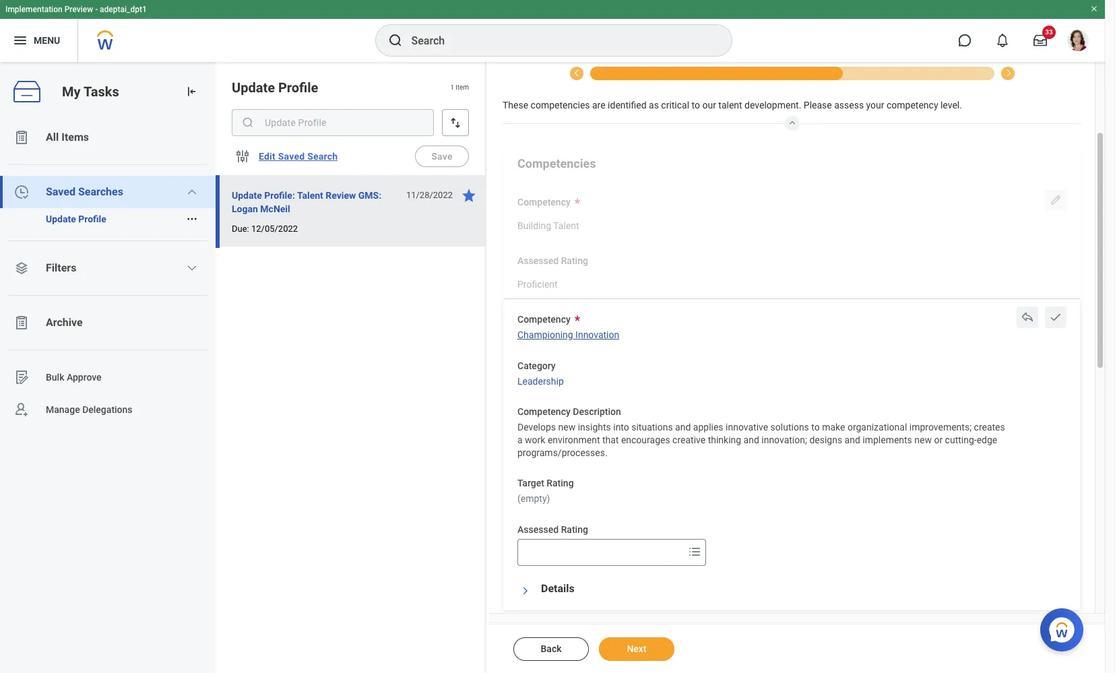 Task type: locate. For each thing, give the bounding box(es) containing it.
creative
[[673, 435, 706, 445]]

new up environment at the bottom of page
[[558, 422, 576, 433]]

aspirations
[[1008, 69, 1049, 78]]

gms:
[[358, 190, 382, 201]]

rating
[[561, 255, 588, 266], [547, 478, 574, 489], [561, 524, 588, 535]]

1 vertical spatial rating
[[547, 478, 574, 489]]

new
[[558, 422, 576, 433], [915, 435, 932, 445]]

and down make
[[845, 435, 861, 445]]

chevron right image
[[1000, 65, 1017, 77]]

clipboard image left archive
[[13, 315, 30, 331]]

1 vertical spatial to
[[812, 422, 820, 433]]

0 horizontal spatial to
[[692, 100, 700, 110]]

description
[[573, 407, 621, 417]]

develops
[[518, 422, 556, 433]]

rating for assessed rating field
[[561, 524, 588, 535]]

competency up competency element
[[518, 197, 571, 208]]

talent
[[719, 100, 742, 110]]

1 vertical spatial talent
[[553, 220, 579, 231]]

profile:
[[264, 190, 295, 201]]

implements
[[863, 435, 912, 445]]

my
[[62, 83, 81, 99]]

your
[[866, 100, 885, 110]]

None text field
[[232, 109, 434, 136]]

applies
[[693, 422, 724, 433]]

competency up the develops on the bottom
[[518, 407, 571, 417]]

1 vertical spatial assessed
[[518, 524, 559, 535]]

filters button
[[0, 252, 216, 284]]

11/28/2022
[[406, 190, 453, 200]]

update up logan
[[232, 190, 262, 201]]

chevron down image inside the saved searches "dropdown button"
[[187, 187, 198, 197]]

building
[[518, 220, 551, 231]]

Building Talent text field
[[518, 212, 579, 236]]

profile inside 'button'
[[78, 214, 106, 224]]

work
[[525, 435, 545, 445]]

saved
[[278, 151, 305, 162], [46, 185, 75, 198]]

rename image
[[13, 369, 30, 385]]

1 vertical spatial chevron down image
[[187, 263, 198, 274]]

1 assessed from the top
[[518, 255, 559, 266]]

1 assessed rating from the top
[[518, 255, 588, 266]]

and down innovative
[[744, 435, 759, 445]]

archive
[[46, 316, 83, 329]]

edit saved search button
[[253, 143, 343, 170]]

check image
[[1049, 311, 1063, 324]]

0 vertical spatial chevron down image
[[187, 187, 198, 197]]

to left our
[[692, 100, 700, 110]]

competency
[[887, 100, 938, 110]]

1 vertical spatial clipboard image
[[13, 315, 30, 331]]

2 vertical spatial update
[[46, 214, 76, 224]]

chevron down image up related actions icon
[[187, 187, 198, 197]]

clipboard image
[[13, 129, 30, 146], [13, 315, 30, 331]]

rating down the building talent
[[561, 255, 588, 266]]

assessed up assessed rating element
[[518, 255, 559, 266]]

(empty)
[[518, 493, 550, 504]]

Assessed Rating field
[[518, 540, 684, 564]]

2 assessed rating from the top
[[518, 524, 588, 535]]

clipboard image inside archive button
[[13, 315, 30, 331]]

search image
[[387, 32, 403, 49], [241, 116, 255, 129]]

1 vertical spatial update
[[232, 190, 262, 201]]

clipboard image for archive
[[13, 315, 30, 331]]

1 horizontal spatial update profile
[[232, 80, 318, 96]]

clipboard image inside all items button
[[13, 129, 30, 146]]

talent inside 'update profile: talent review gms: logan mcneil'
[[297, 190, 323, 201]]

0 horizontal spatial search image
[[241, 116, 255, 129]]

item list element
[[216, 62, 487, 673]]

search
[[307, 151, 338, 162]]

update profile: talent review gms: logan mcneil button
[[232, 187, 399, 217]]

0 vertical spatial talent
[[297, 190, 323, 201]]

assessed for proficient text box
[[518, 255, 559, 266]]

assessed for assessed rating field
[[518, 524, 559, 535]]

inbox large image
[[1034, 34, 1047, 47]]

talent inside building talent text box
[[553, 220, 579, 231]]

0 horizontal spatial and
[[675, 422, 691, 433]]

are
[[592, 100, 606, 110]]

items
[[61, 131, 89, 144]]

list containing all items
[[0, 121, 216, 426]]

competency
[[518, 197, 571, 208], [518, 314, 571, 325], [518, 407, 571, 417]]

environment
[[548, 435, 600, 445]]

1 horizontal spatial search image
[[387, 32, 403, 49]]

talent
[[297, 190, 323, 201], [553, 220, 579, 231]]

and up creative
[[675, 422, 691, 433]]

due: 12/05/2022
[[232, 224, 298, 234]]

that
[[602, 435, 619, 445]]

profile
[[278, 80, 318, 96], [78, 214, 106, 224]]

solutions
[[771, 422, 809, 433]]

1 clipboard image from the top
[[13, 129, 30, 146]]

to up designs
[[812, 422, 820, 433]]

0 horizontal spatial profile
[[78, 214, 106, 224]]

mcneil
[[260, 204, 290, 214]]

back
[[541, 644, 562, 654]]

2 competency from the top
[[518, 314, 571, 325]]

category leadership
[[518, 360, 564, 387]]

search image inside item list element
[[241, 116, 255, 129]]

and
[[675, 422, 691, 433], [744, 435, 759, 445], [845, 435, 861, 445]]

list
[[0, 121, 216, 426]]

0 vertical spatial clipboard image
[[13, 129, 30, 146]]

notifications large image
[[996, 34, 1010, 47]]

update inside 'update profile: talent review gms: logan mcneil'
[[232, 190, 262, 201]]

critical
[[661, 100, 690, 110]]

category
[[518, 360, 556, 371]]

update right transformation import image
[[232, 80, 275, 96]]

delegations
[[82, 404, 133, 415]]

saved searches
[[46, 185, 123, 198]]

1 competency from the top
[[518, 197, 571, 208]]

implementation preview -   adeptai_dpt1
[[5, 5, 147, 14]]

1
[[450, 84, 454, 91]]

chevron down image
[[187, 187, 198, 197], [187, 263, 198, 274], [521, 583, 530, 599]]

Search Workday  search field
[[411, 26, 704, 55]]

prompts image
[[687, 544, 703, 560]]

0 vertical spatial assessed
[[518, 255, 559, 266]]

related actions image
[[186, 213, 198, 225]]

talent right building
[[553, 220, 579, 231]]

0 vertical spatial profile
[[278, 80, 318, 96]]

Proficient text field
[[518, 271, 558, 294]]

2 assessed from the top
[[518, 524, 559, 535]]

saved inside button
[[278, 151, 305, 162]]

2 vertical spatial competency
[[518, 407, 571, 417]]

clipboard image for all items
[[13, 129, 30, 146]]

assessed down (empty)
[[518, 524, 559, 535]]

to
[[692, 100, 700, 110], [812, 422, 820, 433]]

0 vertical spatial saved
[[278, 151, 305, 162]]

1 vertical spatial profile
[[78, 214, 106, 224]]

competency inside competency championing innovation
[[518, 314, 571, 325]]

2 vertical spatial chevron down image
[[521, 583, 530, 599]]

-
[[95, 5, 98, 14]]

championing
[[518, 330, 573, 340]]

rating up assessed rating field
[[561, 524, 588, 535]]

1 vertical spatial assessed rating
[[518, 524, 588, 535]]

0 horizontal spatial saved
[[46, 185, 75, 198]]

edit saved search
[[259, 151, 338, 162]]

0 vertical spatial assessed rating
[[518, 255, 588, 266]]

leadership
[[518, 376, 564, 387]]

1 horizontal spatial saved
[[278, 151, 305, 162]]

0 vertical spatial competency
[[518, 197, 571, 208]]

save button
[[415, 146, 469, 167]]

1 horizontal spatial profile
[[278, 80, 318, 96]]

1 horizontal spatial new
[[915, 435, 932, 445]]

update down the saved searches
[[46, 214, 76, 224]]

edge
[[977, 435, 998, 445]]

perspective image
[[13, 260, 30, 276]]

archive button
[[0, 307, 216, 339]]

2 clipboard image from the top
[[13, 315, 30, 331]]

0 vertical spatial update
[[232, 80, 275, 96]]

assessed rating for assessed rating field
[[518, 524, 588, 535]]

33
[[1045, 28, 1053, 36]]

assessed rating
[[518, 255, 588, 266], [518, 524, 588, 535]]

saved right the clock check 'icon' in the left of the page
[[46, 185, 75, 198]]

1 vertical spatial update profile
[[46, 214, 106, 224]]

new left or
[[915, 435, 932, 445]]

building talent
[[518, 220, 579, 231]]

0 vertical spatial rating
[[561, 255, 588, 266]]

0 horizontal spatial talent
[[297, 190, 323, 201]]

0 horizontal spatial update profile
[[46, 214, 106, 224]]

these competencies are identified as critical to our talent development. please assess your competency level.
[[503, 100, 962, 110]]

all items
[[46, 131, 89, 144]]

3 competency from the top
[[518, 407, 571, 417]]

1 horizontal spatial talent
[[553, 220, 579, 231]]

1 vertical spatial new
[[915, 435, 932, 445]]

saved right edit at the top left of page
[[278, 151, 305, 162]]

creates
[[974, 422, 1005, 433]]

assessed rating down (empty)
[[518, 524, 588, 535]]

chevron down image left details
[[521, 583, 530, 599]]

1 vertical spatial search image
[[241, 116, 255, 129]]

chevron down image down related actions icon
[[187, 263, 198, 274]]

bulk
[[46, 372, 64, 383]]

2 vertical spatial rating
[[561, 524, 588, 535]]

33 button
[[1026, 26, 1056, 55]]

0 vertical spatial update profile
[[232, 80, 318, 96]]

encourages
[[621, 435, 670, 445]]

1 vertical spatial competency
[[518, 314, 571, 325]]

assessed rating up assessed rating element
[[518, 255, 588, 266]]

programs/processes.
[[518, 447, 608, 458]]

1 vertical spatial saved
[[46, 185, 75, 198]]

0 vertical spatial new
[[558, 422, 576, 433]]

clipboard image left all on the top of the page
[[13, 129, 30, 146]]

or
[[934, 435, 943, 445]]

update profile
[[232, 80, 318, 96], [46, 214, 106, 224]]

1 horizontal spatial to
[[812, 422, 820, 433]]

competencies region
[[503, 94, 1082, 673]]

update
[[232, 80, 275, 96], [232, 190, 262, 201], [46, 214, 76, 224]]

competency up the championing
[[518, 314, 571, 325]]

adeptai_dpt1
[[100, 5, 147, 14]]

rating right target
[[547, 478, 574, 489]]

talent right profile:
[[297, 190, 323, 201]]

competency inside the competency description develops new insights into situations and applies innovative solutions to make organizational improvements; creates a work environment that encourages creative thinking and innovation; designs and implements new or cutting-edge programs/processes.
[[518, 407, 571, 417]]

0 vertical spatial to
[[692, 100, 700, 110]]

update profile inside 'button'
[[46, 214, 106, 224]]

competencies element
[[503, 144, 1082, 673]]

update inside 'button'
[[46, 214, 76, 224]]

sort image
[[449, 116, 462, 129]]



Task type: describe. For each thing, give the bounding box(es) containing it.
none text field inside item list element
[[232, 109, 434, 136]]

update profile: talent review gms: logan mcneil
[[232, 190, 382, 214]]

edit
[[259, 151, 276, 162]]

update for update profile: talent review gms: logan mcneil button
[[232, 190, 262, 201]]

our
[[703, 100, 716, 110]]

saved searches button
[[0, 176, 216, 208]]

configure image
[[235, 148, 251, 164]]

competency description develops new insights into situations and applies innovative solutions to make organizational improvements; creates a work environment that encourages creative thinking and innovation; designs and implements new or cutting-edge programs/processes.
[[518, 407, 1008, 458]]

next button
[[599, 638, 675, 661]]

due:
[[232, 224, 249, 234]]

justify image
[[12, 32, 28, 49]]

menu
[[34, 35, 60, 46]]

saved inside "dropdown button"
[[46, 185, 75, 198]]

back button
[[514, 638, 589, 661]]

competency element
[[518, 212, 579, 236]]

proficient
[[518, 279, 558, 289]]

chevron down image for saved searches
[[187, 187, 198, 197]]

tasks
[[84, 83, 119, 99]]

innovative
[[726, 422, 768, 433]]

level.
[[941, 100, 962, 110]]

star image
[[461, 187, 477, 204]]

into
[[613, 422, 629, 433]]

all items button
[[0, 121, 216, 154]]

designs
[[810, 435, 843, 445]]

clock check image
[[13, 184, 30, 200]]

innovation
[[576, 330, 620, 340]]

profile logan mcneil image
[[1068, 30, 1089, 54]]

item
[[456, 84, 469, 91]]

0 horizontal spatial new
[[558, 422, 576, 433]]

innovation;
[[762, 435, 807, 445]]

update profile inside item list element
[[232, 80, 318, 96]]

2 horizontal spatial and
[[845, 435, 861, 445]]

assess
[[834, 100, 864, 110]]

review
[[326, 190, 356, 201]]

rating for proficient text box
[[561, 255, 588, 266]]

aspirations button
[[1000, 65, 1049, 80]]

my tasks
[[62, 83, 119, 99]]

profile inside item list element
[[278, 80, 318, 96]]

close environment banner image
[[1090, 5, 1099, 13]]

assessed rating for proficient text box
[[518, 255, 588, 266]]

a
[[518, 435, 523, 445]]

manage delegations link
[[0, 394, 216, 426]]

transformation import image
[[185, 85, 198, 98]]

save
[[431, 151, 453, 162]]

chevron down image for filters
[[187, 263, 198, 274]]

assessed rating element
[[518, 270, 558, 295]]

competency for competency description develops new insights into situations and applies innovative solutions to make organizational improvements; creates a work environment that encourages creative thinking and innovation; designs and implements new or cutting-edge programs/processes.
[[518, 407, 571, 417]]

next
[[627, 644, 647, 654]]

competency championing innovation
[[518, 314, 620, 340]]

competencies
[[518, 157, 596, 171]]

0 vertical spatial search image
[[387, 32, 403, 49]]

chevron up image
[[784, 116, 800, 127]]

bulk approve link
[[0, 361, 216, 394]]

please
[[804, 100, 832, 110]]

logan
[[232, 204, 258, 214]]

identified as
[[608, 100, 659, 110]]

update profile button
[[0, 208, 181, 230]]

championing innovation link
[[518, 327, 620, 340]]

target rating (empty)
[[518, 478, 574, 504]]

situations
[[632, 422, 673, 433]]

menu banner
[[0, 0, 1105, 62]]

improvements;
[[910, 422, 972, 433]]

make
[[822, 422, 845, 433]]

1 item
[[450, 84, 469, 91]]

competency for competency
[[518, 197, 571, 208]]

edit image
[[1049, 194, 1063, 207]]

organizational
[[848, 422, 907, 433]]

leadership link
[[518, 373, 564, 387]]

filters
[[46, 261, 76, 274]]

update for update profile 'button'
[[46, 214, 76, 224]]

user plus image
[[13, 402, 30, 418]]

thinking
[[708, 435, 741, 445]]

development.
[[745, 100, 802, 110]]

rating inside "target rating (empty)"
[[547, 478, 574, 489]]

details button
[[541, 582, 575, 595]]

insights
[[578, 422, 611, 433]]

my tasks element
[[0, 62, 216, 673]]

1 horizontal spatial and
[[744, 435, 759, 445]]

manage
[[46, 404, 80, 415]]

bulk approve
[[46, 372, 102, 383]]

all
[[46, 131, 59, 144]]

manage delegations
[[46, 404, 133, 415]]

cutting-
[[945, 435, 977, 445]]

approve
[[67, 372, 102, 383]]

12/05/2022
[[251, 224, 298, 234]]

implementation
[[5, 5, 62, 14]]

preview
[[64, 5, 93, 14]]

competency for competency championing innovation
[[518, 314, 571, 325]]

details
[[541, 582, 575, 595]]

undo l image
[[1021, 311, 1034, 324]]

to inside the competency description develops new insights into situations and applies innovative solutions to make organizational improvements; creates a work environment that encourages creative thinking and innovation; designs and implements new or cutting-edge programs/processes.
[[812, 422, 820, 433]]

chevron left image
[[568, 65, 585, 77]]

target
[[518, 478, 544, 489]]

these competencies
[[503, 100, 590, 110]]



Task type: vqa. For each thing, say whether or not it's contained in the screenshot.
top Profile
yes



